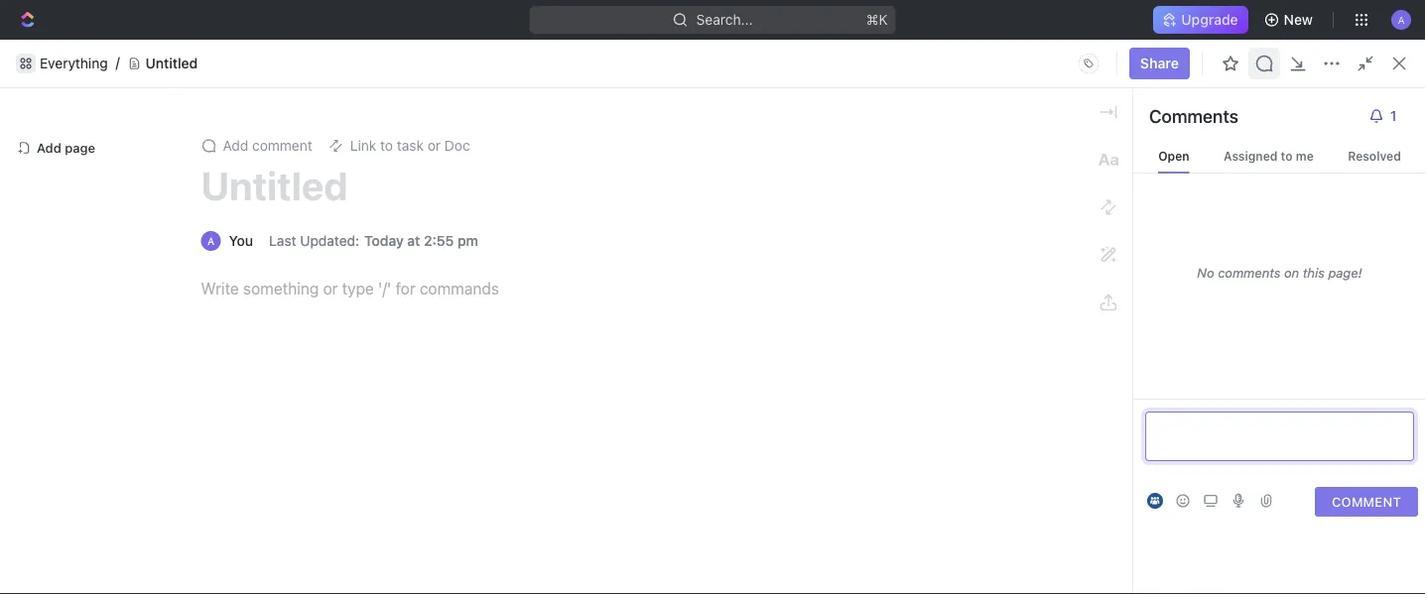 Task type: locate. For each thing, give the bounding box(es) containing it.
search docs button
[[1204, 77, 1327, 109]]

no created by me docs image
[[1187, 201, 1266, 280]]

0 vertical spatial by
[[1140, 165, 1159, 184]]

to left me
[[1281, 149, 1293, 163]]

1 vertical spatial untitled
[[201, 162, 348, 209]]

0 horizontal spatial show
[[553, 281, 582, 295]]

resolved
[[1348, 149, 1401, 163]]

all
[[1117, 281, 1131, 295]]

0 horizontal spatial add
[[37, 140, 61, 155]]

page
[[65, 140, 95, 155]]

0 horizontal spatial untitled
[[146, 55, 198, 72]]

2:55
[[424, 233, 454, 249]]

0 vertical spatial untitled
[[146, 55, 198, 72]]

to for link to task or doc
[[380, 137, 393, 154]]

date viewed button
[[1277, 380, 1388, 411]]

1 horizontal spatial date
[[1289, 389, 1316, 402]]

date
[[1130, 389, 1157, 402], [1289, 389, 1316, 402]]

⌘k
[[866, 11, 888, 28]]

link to task or doc
[[350, 137, 470, 154]]

row
[[321, 379, 1425, 412], [321, 411, 1425, 447]]

enable
[[604, 46, 648, 63]]

will down the comments
[[1253, 281, 1271, 295]]

1 vertical spatial a
[[208, 235, 214, 247]]

docs right search
[[1281, 85, 1315, 101]]

1 horizontal spatial this
[[1303, 265, 1325, 280]]

table
[[321, 379, 1425, 447]]

0 horizontal spatial this
[[899, 46, 923, 63]]

date up -
[[1289, 389, 1316, 402]]

untitled
[[146, 55, 198, 72], [201, 162, 348, 209]]

me
[[1296, 149, 1314, 163]]

assigned
[[1224, 149, 1278, 163]]

1 cell from the left
[[321, 411, 342, 447]]

doc
[[1379, 85, 1405, 101], [444, 137, 470, 154]]

open
[[1158, 149, 1190, 163]]

a left you
[[208, 235, 214, 247]]

new up the resolved
[[1347, 85, 1376, 101]]

new doc button
[[1335, 77, 1417, 109]]

created
[[1167, 281, 1209, 295]]

2 date from the left
[[1289, 389, 1316, 402]]

browser
[[651, 46, 705, 63]]

4 column header from the left
[[888, 379, 1119, 412]]

1 will from the left
[[532, 281, 550, 295]]

last
[[269, 233, 296, 249]]

new
[[1284, 11, 1313, 28], [1347, 85, 1376, 101]]

0 vertical spatial doc
[[1379, 85, 1405, 101]]

your recently opened docs will show here.
[[377, 281, 614, 295]]

untitled up home link
[[146, 55, 198, 72]]

0 horizontal spatial new
[[1284, 11, 1313, 28]]

this
[[899, 46, 923, 63], [1303, 265, 1325, 280]]

new for new
[[1284, 11, 1313, 28]]

2 show from the left
[[1275, 281, 1304, 295]]

here.
[[586, 281, 614, 295], [1307, 281, 1336, 295]]

add left page
[[37, 140, 61, 155]]

add page
[[37, 140, 95, 155]]

0 horizontal spatial doc
[[444, 137, 470, 154]]

this right hide on the top
[[899, 46, 923, 63]]

1 vertical spatial by
[[1213, 281, 1226, 295]]

1 vertical spatial new
[[1347, 85, 1376, 101]]

will right opened
[[532, 281, 550, 295]]

this right on
[[1303, 265, 1325, 280]]

docs right opened
[[500, 281, 528, 295]]

0 vertical spatial this
[[899, 46, 923, 63]]

by down no
[[1213, 281, 1226, 295]]

link
[[350, 137, 376, 154]]

pm
[[458, 233, 478, 249]]

docs right all on the right of page
[[1135, 281, 1163, 295]]

recently
[[405, 281, 451, 295]]

column header
[[321, 379, 342, 412], [342, 379, 690, 412], [690, 379, 888, 412], [888, 379, 1119, 412]]

by left me
[[1140, 165, 1159, 184]]

1 horizontal spatial untitled
[[201, 162, 348, 209]]

you
[[524, 46, 548, 63], [1230, 281, 1250, 295]]

1 column header from the left
[[321, 379, 342, 412]]

date for date viewed
[[1289, 389, 1316, 402]]

1 horizontal spatial by
[[1213, 281, 1226, 295]]

to right link
[[380, 137, 393, 154]]

0 horizontal spatial you
[[524, 46, 548, 63]]

add
[[223, 137, 248, 154], [37, 140, 61, 155]]

1 horizontal spatial a
[[1398, 14, 1405, 25]]

date inside 'date viewed' button
[[1289, 389, 1316, 402]]

a button
[[1386, 4, 1417, 36]]

0 vertical spatial new
[[1284, 11, 1313, 28]]

new up search docs
[[1284, 11, 1313, 28]]

nov
[[1130, 420, 1156, 437]]

show
[[553, 281, 582, 295], [1275, 281, 1304, 295]]

doc up 1
[[1379, 85, 1405, 101]]

untitled down the add comment
[[201, 162, 348, 209]]

by
[[1140, 165, 1159, 184], [1213, 281, 1226, 295]]

1 horizontal spatial doc
[[1379, 85, 1405, 101]]

-
[[1289, 420, 1296, 437]]

1 here. from the left
[[586, 281, 614, 295]]

updated:
[[300, 233, 359, 249]]

viewed
[[1319, 389, 1358, 402]]

0 vertical spatial a
[[1398, 14, 1405, 25]]

date inside the date updated button
[[1130, 389, 1157, 402]]

1 horizontal spatial add
[[223, 137, 248, 154]]

1 horizontal spatial will
[[1253, 281, 1271, 295]]

0 horizontal spatial date
[[1130, 389, 1157, 402]]

0 horizontal spatial here.
[[586, 281, 614, 295]]

hide
[[865, 46, 895, 63]]

to
[[587, 46, 600, 63], [380, 137, 393, 154], [1281, 149, 1293, 163]]

2 row from the top
[[321, 411, 1425, 447]]

a
[[1398, 14, 1405, 25], [208, 235, 214, 247]]

1 horizontal spatial show
[[1275, 281, 1304, 295]]

no comments on this page!
[[1197, 265, 1362, 280]]

0 horizontal spatial to
[[380, 137, 393, 154]]

all docs created by you will show here.
[[1117, 281, 1336, 295]]

show down on
[[1275, 281, 1304, 295]]

docs
[[332, 85, 365, 101], [1281, 85, 1315, 101], [500, 281, 528, 295], [1135, 281, 1163, 295]]

1 horizontal spatial you
[[1230, 281, 1250, 295]]

add for add comment
[[223, 137, 248, 154]]

show right opened
[[553, 281, 582, 295]]

add left comment
[[223, 137, 248, 154]]

cell
[[321, 411, 342, 447], [342, 411, 690, 447], [690, 411, 888, 447], [888, 411, 1119, 447]]

a up new doc
[[1398, 14, 1405, 25]]

1 row from the top
[[321, 379, 1425, 412]]

date up nov on the bottom
[[1130, 389, 1157, 402]]

to right 'want'
[[587, 46, 600, 63]]

to inside dropdown button
[[380, 137, 393, 154]]

Search by name... text field
[[1086, 340, 1336, 370]]

doc right or
[[444, 137, 470, 154]]

you right the do
[[524, 46, 548, 63]]

0 vertical spatial you
[[524, 46, 548, 63]]

on
[[1284, 265, 1299, 280]]

you down the comments
[[1230, 281, 1250, 295]]

search docs
[[1232, 85, 1315, 101]]

1 horizontal spatial here.
[[1307, 281, 1336, 295]]

1 date from the left
[[1130, 389, 1157, 402]]

row containing date updated
[[321, 379, 1425, 412]]

you
[[229, 233, 253, 249]]

1 vertical spatial doc
[[444, 137, 470, 154]]

1 horizontal spatial new
[[1347, 85, 1376, 101]]

will
[[532, 281, 550, 295], [1253, 281, 1271, 295]]

2 horizontal spatial to
[[1281, 149, 1293, 163]]

2 column header from the left
[[342, 379, 690, 412]]

home link
[[8, 126, 288, 158]]

0 horizontal spatial a
[[208, 235, 214, 247]]

1 vertical spatial this
[[1303, 265, 1325, 280]]

0 horizontal spatial will
[[532, 281, 550, 295]]



Task type: describe. For each thing, give the bounding box(es) containing it.
do you want to enable browser notifications? enable hide this
[[502, 46, 923, 63]]

today
[[364, 233, 404, 249]]

4 cell from the left
[[888, 411, 1119, 447]]

1 show from the left
[[553, 281, 582, 295]]

comment
[[252, 137, 312, 154]]

updated
[[1160, 389, 1207, 402]]

opened
[[454, 281, 496, 295]]

2 here. from the left
[[1307, 281, 1336, 295]]

doc inside dropdown button
[[444, 137, 470, 154]]

comments
[[1149, 105, 1238, 127]]

everything link
[[40, 55, 108, 72]]

do
[[502, 46, 521, 63]]

enable
[[811, 46, 855, 63]]

3
[[1160, 420, 1168, 437]]

table containing nov 3
[[321, 379, 1425, 447]]

home
[[48, 133, 86, 150]]

no
[[1197, 265, 1214, 280]]

to for assigned to me
[[1281, 149, 1293, 163]]

upgrade
[[1181, 11, 1238, 28]]

1 button
[[1361, 100, 1410, 132]]

row containing nov 3
[[321, 411, 1425, 447]]

3 cell from the left
[[690, 411, 888, 447]]

date viewed
[[1289, 389, 1358, 402]]

new doc
[[1347, 85, 1405, 101]]

link to task or doc button
[[320, 132, 478, 160]]

new for new doc
[[1347, 85, 1376, 101]]

date updated button
[[1119, 380, 1218, 411]]

at
[[407, 233, 420, 249]]

share
[[1140, 55, 1179, 71]]

created by me
[[1077, 165, 1186, 184]]

doc inside button
[[1379, 85, 1405, 101]]

last updated: today at 2:55 pm
[[269, 233, 478, 249]]

no recent docs image
[[456, 201, 535, 280]]

comment
[[1332, 495, 1401, 510]]

your
[[377, 281, 402, 295]]

add comment
[[223, 137, 312, 154]]

1
[[1390, 108, 1397, 124]]

docs up link
[[332, 85, 365, 101]]

page!
[[1328, 265, 1362, 280]]

nov 3
[[1130, 420, 1168, 437]]

date for date updated
[[1130, 389, 1157, 402]]

comments
[[1218, 265, 1281, 280]]

task
[[397, 137, 424, 154]]

search
[[1232, 85, 1278, 101]]

want
[[552, 46, 583, 63]]

notifications?
[[708, 46, 797, 63]]

upgrade link
[[1154, 6, 1248, 34]]

2 will from the left
[[1253, 281, 1271, 295]]

everything
[[40, 55, 108, 72]]

comment button
[[1315, 487, 1418, 517]]

0 horizontal spatial by
[[1140, 165, 1159, 184]]

or
[[428, 137, 441, 154]]

date updated
[[1130, 389, 1207, 402]]

dropdown menu image
[[1073, 48, 1105, 79]]

1 vertical spatial you
[[1230, 281, 1250, 295]]

1 horizontal spatial to
[[587, 46, 600, 63]]

new button
[[1256, 4, 1325, 36]]

me
[[1163, 165, 1186, 184]]

docs inside button
[[1281, 85, 1315, 101]]

2 cell from the left
[[342, 411, 690, 447]]

search...
[[696, 11, 753, 28]]

3 column header from the left
[[690, 379, 888, 412]]

a inside dropdown button
[[1398, 14, 1405, 25]]

assigned to me
[[1224, 149, 1314, 163]]

created
[[1077, 165, 1137, 184]]

sidebar navigation
[[0, 69, 297, 595]]

recent
[[345, 165, 398, 184]]

add for add page
[[37, 140, 61, 155]]



Task type: vqa. For each thing, say whether or not it's contained in the screenshot.
Link
yes



